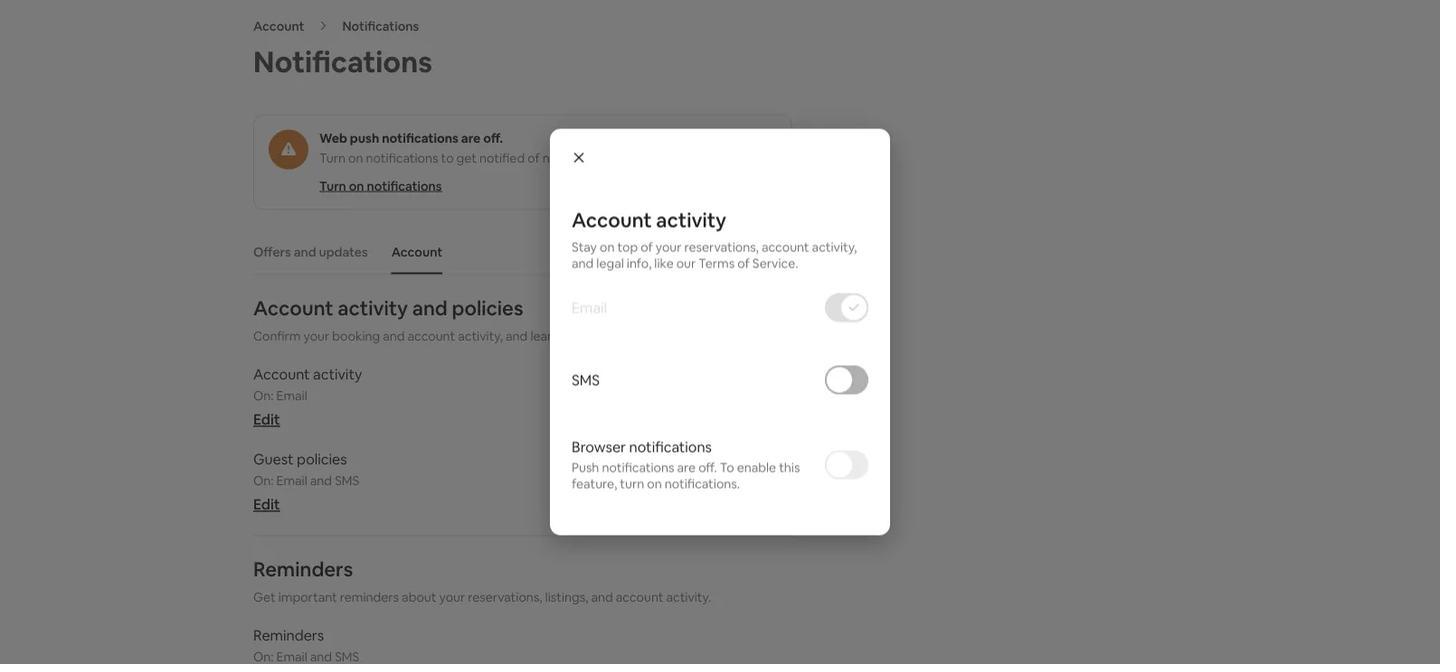Task type: vqa. For each thing, say whether or not it's contained in the screenshot.
What you're into Find common ground with other guests and Hosts by adding interests to your profile.
no



Task type: locate. For each thing, give the bounding box(es) containing it.
edit inside guest policies on: email and sms edit
[[253, 496, 280, 514]]

1 vertical spatial edit
[[253, 496, 280, 514]]

account activity stay on top of your reservations, account activity, and legal info, like our terms of service.
[[572, 207, 857, 272]]

2 vertical spatial email
[[276, 473, 307, 489]]

notifications down to
[[367, 178, 442, 194]]

activity, inside account activity stay on top of your reservations, account activity, and legal info, like our terms of service.
[[812, 239, 857, 256]]

about right reminders
[[402, 589, 436, 606]]

0 vertical spatial activity,
[[812, 239, 857, 256]]

0 vertical spatial email
[[572, 299, 607, 317]]

offers and updates
[[253, 244, 368, 260]]

important right get
[[278, 589, 337, 606]]

activity, right service. at the right of the page
[[812, 239, 857, 256]]

push
[[350, 130, 379, 146]]

and inside account activity stay on top of your reservations, account activity, and legal info, like our terms of service.
[[572, 256, 594, 272]]

account inside reminders get important reminders about your reservations, listings, and account activity.
[[616, 589, 663, 606]]

off. inside web push notifications are off. turn on notifications to get notified of new responses on your device.
[[483, 130, 503, 146]]

1 vertical spatial on:
[[253, 473, 274, 489]]

account inside the account activity and policies confirm your booking and account activity, and learn about important airbnb policies.
[[408, 328, 455, 344]]

edit button
[[253, 411, 280, 429], [253, 496, 280, 514]]

activity, left learn
[[458, 328, 503, 344]]

off. inside browser notifications push notifications are off. to enable this feature, turn on notifications.
[[698, 460, 717, 476]]

activity, for policies
[[458, 328, 503, 344]]

1 vertical spatial reminders
[[253, 627, 324, 645]]

on: down "guest"
[[253, 473, 274, 489]]

of left new
[[528, 150, 540, 166]]

group containing web push notifications are off.
[[253, 114, 792, 210]]

2 vertical spatial account
[[616, 589, 663, 606]]

1 horizontal spatial activity,
[[812, 239, 857, 256]]

account tab panel
[[253, 296, 792, 665]]

account left activity.
[[616, 589, 663, 606]]

0 vertical spatial about
[[562, 328, 597, 344]]

off. up the notified
[[483, 130, 503, 146]]

0 vertical spatial off.
[[483, 130, 503, 146]]

edit button up "guest"
[[253, 411, 280, 429]]

1 vertical spatial activity
[[338, 296, 408, 322]]

0 vertical spatial sms
[[572, 371, 600, 389]]

0 horizontal spatial important
[[278, 589, 337, 606]]

1 horizontal spatial account
[[616, 589, 663, 606]]

on:
[[253, 388, 274, 404], [253, 473, 274, 489]]

about
[[562, 328, 597, 344], [402, 589, 436, 606]]

1 vertical spatial important
[[278, 589, 337, 606]]

email inside guest policies on: email and sms edit
[[276, 473, 307, 489]]

1 on: from the top
[[253, 388, 274, 404]]

email
[[572, 299, 607, 317], [276, 388, 307, 404], [276, 473, 307, 489]]

1 horizontal spatial sms
[[572, 371, 600, 389]]

notifications inside button
[[367, 178, 442, 194]]

account for on
[[762, 239, 809, 256]]

1 horizontal spatial of
[[641, 239, 653, 256]]

account
[[253, 18, 304, 34], [572, 207, 652, 233], [391, 244, 442, 260], [253, 296, 334, 322], [253, 365, 310, 384]]

offers
[[253, 244, 291, 260]]

activity up the 'booking'
[[338, 296, 408, 322]]

on: down "confirm"
[[253, 388, 274, 404]]

get
[[253, 589, 276, 606]]

edit button down "guest"
[[253, 496, 280, 514]]

1 edit from the top
[[253, 411, 280, 429]]

browser
[[572, 438, 626, 456]]

of right terms
[[737, 256, 750, 272]]

0 vertical spatial notifications
[[342, 18, 419, 34]]

edit
[[253, 411, 280, 429], [253, 496, 280, 514]]

activity up our
[[656, 207, 726, 233]]

0 horizontal spatial reservations,
[[468, 589, 542, 606]]

email down legal
[[572, 299, 607, 317]]

edit button for and
[[253, 496, 280, 514]]

are
[[461, 130, 481, 146], [677, 460, 696, 476]]

2 vertical spatial activity
[[313, 365, 362, 384]]

info,
[[627, 256, 652, 272]]

2 horizontal spatial account
[[762, 239, 809, 256]]

edit up "guest"
[[253, 411, 280, 429]]

turn inside web push notifications are off. turn on notifications to get notified of new responses on your device.
[[319, 150, 345, 166]]

1 vertical spatial are
[[677, 460, 696, 476]]

to
[[441, 150, 454, 166]]

activity down the 'booking'
[[313, 365, 362, 384]]

your right "confirm"
[[304, 328, 330, 344]]

1 vertical spatial notifications
[[253, 43, 432, 81]]

of inside web push notifications are off. turn on notifications to get notified of new responses on your device.
[[528, 150, 540, 166]]

reservations, left 'listings,' on the left bottom
[[468, 589, 542, 606]]

turn on notifications
[[319, 178, 442, 194]]

and right offers on the left top of the page
[[294, 244, 316, 260]]

on
[[348, 150, 363, 166], [632, 150, 647, 166], [349, 178, 364, 194], [600, 239, 615, 256], [647, 476, 662, 493]]

turn on notifications button
[[319, 177, 442, 195]]

reservations, inside reminders get important reminders about your reservations, listings, and account activity.
[[468, 589, 542, 606]]

turn
[[319, 150, 345, 166], [319, 178, 346, 194]]

email inside account activity dialog
[[572, 299, 607, 317]]

and
[[294, 244, 316, 260], [572, 256, 594, 272], [412, 296, 448, 322], [383, 328, 405, 344], [506, 328, 528, 344], [310, 473, 332, 489], [591, 589, 613, 606]]

email down "guest"
[[276, 473, 307, 489]]

are left to
[[677, 460, 696, 476]]

notifications element
[[244, 229, 792, 665]]

activity
[[656, 207, 726, 233], [338, 296, 408, 322], [313, 365, 362, 384]]

notifications
[[382, 130, 459, 146], [366, 150, 438, 166], [367, 178, 442, 194], [629, 438, 712, 456], [602, 460, 674, 476]]

guest
[[253, 451, 294, 469]]

are inside web push notifications are off. turn on notifications to get notified of new responses on your device.
[[461, 130, 481, 146]]

0 horizontal spatial account
[[408, 328, 455, 344]]

0 horizontal spatial off.
[[483, 130, 503, 146]]

are inside browser notifications push notifications are off. to enable this feature, turn on notifications.
[[677, 460, 696, 476]]

activity, inside the account activity and policies confirm your booking and account activity, and learn about important airbnb policies.
[[458, 328, 503, 344]]

email down "confirm"
[[276, 388, 307, 404]]

1 reminders from the top
[[253, 557, 353, 583]]

and inside button
[[294, 244, 316, 260]]

off. left to
[[698, 460, 717, 476]]

your right "info,"
[[656, 239, 682, 256]]

reminders inside reminders get important reminders about your reservations, listings, and account activity.
[[253, 557, 353, 583]]

important
[[600, 328, 658, 344], [278, 589, 337, 606]]

1 vertical spatial reservations,
[[468, 589, 542, 606]]

of right top
[[641, 239, 653, 256]]

responses
[[570, 150, 629, 166]]

2 turn from the top
[[319, 178, 346, 194]]

0 horizontal spatial of
[[528, 150, 540, 166]]

1 horizontal spatial policies
[[452, 296, 523, 322]]

and right the 'booking'
[[383, 328, 405, 344]]

tab list
[[244, 229, 792, 275]]

notified
[[479, 150, 525, 166]]

your
[[650, 150, 676, 166], [656, 239, 682, 256], [304, 328, 330, 344], [439, 589, 465, 606]]

1 vertical spatial activity,
[[458, 328, 503, 344]]

1 vertical spatial off.
[[698, 460, 717, 476]]

0 vertical spatial turn
[[319, 150, 345, 166]]

reminders for reminders get important reminders about your reservations, listings, and account activity.
[[253, 557, 353, 583]]

1 horizontal spatial important
[[600, 328, 658, 344]]

2 reminders from the top
[[253, 627, 324, 645]]

and left learn
[[506, 328, 528, 344]]

off.
[[483, 130, 503, 146], [698, 460, 717, 476]]

activity inside account activity stay on top of your reservations, account activity, and legal info, like our terms of service.
[[656, 207, 726, 233]]

policies inside guest policies on: email and sms edit
[[297, 451, 347, 469]]

activity inside account activity on: email edit
[[313, 365, 362, 384]]

account right the 'booking'
[[408, 328, 455, 344]]

1 vertical spatial policies
[[297, 451, 347, 469]]

1 horizontal spatial off.
[[698, 460, 717, 476]]

2 edit button from the top
[[253, 496, 280, 514]]

reminders up get
[[253, 557, 353, 583]]

account inside the account activity and policies confirm your booking and account activity, and learn about important airbnb policies.
[[253, 296, 334, 322]]

push
[[572, 460, 599, 476]]

0 vertical spatial activity
[[656, 207, 726, 233]]

1 vertical spatial turn
[[319, 178, 346, 194]]

are up get
[[461, 130, 481, 146]]

0 horizontal spatial policies
[[297, 451, 347, 469]]

this
[[779, 460, 800, 476]]

0 horizontal spatial are
[[461, 130, 481, 146]]

2 on: from the top
[[253, 473, 274, 489]]

0 vertical spatial are
[[461, 130, 481, 146]]

new
[[543, 150, 567, 166]]

of
[[528, 150, 540, 166], [641, 239, 653, 256], [737, 256, 750, 272]]

learn
[[530, 328, 559, 344]]

email inside account activity on: email edit
[[276, 388, 307, 404]]

account inside account activity on: email edit
[[253, 365, 310, 384]]

reminders
[[253, 557, 353, 583], [253, 627, 324, 645]]

notifications
[[342, 18, 419, 34], [253, 43, 432, 81]]

1 horizontal spatial reservations,
[[684, 239, 759, 256]]

0 vertical spatial edit button
[[253, 411, 280, 429]]

activity inside the account activity and policies confirm your booking and account activity, and learn about important airbnb policies.
[[338, 296, 408, 322]]

2 edit from the top
[[253, 496, 280, 514]]

group
[[253, 114, 792, 210]]

0 vertical spatial account
[[762, 239, 809, 256]]

reminders down get
[[253, 627, 324, 645]]

reservations, inside account activity stay on top of your reservations, account activity, and legal info, like our terms of service.
[[684, 239, 759, 256]]

account activity and policies confirm your booking and account activity, and learn about important airbnb policies.
[[253, 296, 750, 344]]

0 vertical spatial on:
[[253, 388, 274, 404]]

and down account button
[[412, 296, 448, 322]]

reservations, right the like
[[684, 239, 759, 256]]

0 vertical spatial reservations,
[[684, 239, 759, 256]]

0 horizontal spatial about
[[402, 589, 436, 606]]

policies
[[452, 296, 523, 322], [297, 451, 347, 469]]

activity,
[[812, 239, 857, 256], [458, 328, 503, 344]]

1 vertical spatial sms
[[335, 473, 359, 489]]

on: inside account activity on: email edit
[[253, 388, 274, 404]]

account right terms
[[762, 239, 809, 256]]

0 horizontal spatial activity,
[[458, 328, 503, 344]]

your right reminders
[[439, 589, 465, 606]]

reservations,
[[684, 239, 759, 256], [468, 589, 542, 606]]

1 vertical spatial account
[[408, 328, 455, 344]]

0 vertical spatial policies
[[452, 296, 523, 322]]

sms
[[572, 371, 600, 389], [335, 473, 359, 489]]

1 vertical spatial edit button
[[253, 496, 280, 514]]

and left legal
[[572, 256, 594, 272]]

1 horizontal spatial are
[[677, 460, 696, 476]]

1 vertical spatial about
[[402, 589, 436, 606]]

1 horizontal spatial about
[[562, 328, 597, 344]]

browser notifications push notifications are off. to enable this feature, turn on notifications.
[[572, 438, 800, 493]]

your left device. on the left of page
[[650, 150, 676, 166]]

account inside account activity stay on top of your reservations, account activity, and legal info, like our terms of service.
[[762, 239, 809, 256]]

service.
[[752, 256, 798, 272]]

important left airbnb
[[600, 328, 658, 344]]

1 edit button from the top
[[253, 411, 280, 429]]

on: inside guest policies on: email and sms edit
[[253, 473, 274, 489]]

activity for on
[[656, 207, 726, 233]]

account for email
[[253, 365, 310, 384]]

terms
[[699, 256, 735, 272]]

and right 'listings,' on the left bottom
[[591, 589, 613, 606]]

1 turn from the top
[[319, 150, 345, 166]]

activity.
[[666, 589, 711, 606]]

account
[[762, 239, 809, 256], [408, 328, 455, 344], [616, 589, 663, 606]]

enable
[[737, 460, 776, 476]]

0 vertical spatial edit
[[253, 411, 280, 429]]

and inside reminders get important reminders about your reservations, listings, and account activity.
[[591, 589, 613, 606]]

on: for account activity
[[253, 388, 274, 404]]

and down account activity on: email edit
[[310, 473, 332, 489]]

account inside account activity stay on top of your reservations, account activity, and legal info, like our terms of service.
[[572, 207, 652, 233]]

about right learn
[[562, 328, 597, 344]]

0 vertical spatial reminders
[[253, 557, 353, 583]]

tab list containing offers and updates
[[244, 229, 792, 275]]

0 horizontal spatial sms
[[335, 473, 359, 489]]

1 vertical spatial email
[[276, 388, 307, 404]]

notifications down the browser
[[602, 460, 674, 476]]

edit down "guest"
[[253, 496, 280, 514]]

account activity dialog
[[550, 129, 890, 536]]

0 vertical spatial important
[[600, 328, 658, 344]]



Task type: describe. For each thing, give the bounding box(es) containing it.
account for policies
[[253, 296, 334, 322]]

device.
[[679, 150, 720, 166]]

your inside account activity stay on top of your reservations, account activity, and legal info, like our terms of service.
[[656, 239, 682, 256]]

on: for guest policies
[[253, 473, 274, 489]]

listings,
[[545, 589, 588, 606]]

airbnb
[[661, 328, 701, 344]]

about inside reminders get important reminders about your reservations, listings, and account activity.
[[402, 589, 436, 606]]

on inside account activity stay on top of your reservations, account activity, and legal info, like our terms of service.
[[600, 239, 615, 256]]

guest policies on: email and sms edit
[[253, 451, 359, 514]]

your inside reminders get important reminders about your reservations, listings, and account activity.
[[439, 589, 465, 606]]

your inside web push notifications are off. turn on notifications to get notified of new responses on your device.
[[650, 150, 676, 166]]

account for policies
[[408, 328, 455, 344]]

turn
[[620, 476, 644, 493]]

reminders for reminders
[[253, 627, 324, 645]]

policies.
[[703, 328, 750, 344]]

notifications.
[[665, 476, 740, 493]]

sms inside account activity dialog
[[572, 371, 600, 389]]

account activity on: email edit
[[253, 365, 362, 429]]

sms inside guest policies on: email and sms edit
[[335, 473, 359, 489]]

your inside the account activity and policies confirm your booking and account activity, and learn about important airbnb policies.
[[304, 328, 330, 344]]

our
[[676, 256, 696, 272]]

feature,
[[572, 476, 617, 493]]

top
[[617, 239, 638, 256]]

notifications up to
[[382, 130, 459, 146]]

important inside the account activity and policies confirm your booking and account activity, and learn about important airbnb policies.
[[600, 328, 658, 344]]

and inside guest policies on: email and sms edit
[[310, 473, 332, 489]]

to
[[720, 460, 734, 476]]

on inside button
[[349, 178, 364, 194]]

edit inside account activity on: email edit
[[253, 411, 280, 429]]

activity, for on
[[812, 239, 857, 256]]

notifications up turn on notifications
[[366, 150, 438, 166]]

legal
[[596, 256, 624, 272]]

web
[[319, 130, 347, 146]]

offers and updates button
[[244, 235, 377, 269]]

reminders
[[340, 589, 399, 606]]

activity for policies
[[338, 296, 408, 322]]

account inside button
[[391, 244, 442, 260]]

2 horizontal spatial of
[[737, 256, 750, 272]]

booking
[[332, 328, 380, 344]]

updates
[[319, 244, 368, 260]]

account link
[[253, 18, 304, 34]]

reminders get important reminders about your reservations, listings, and account activity.
[[253, 557, 711, 606]]

get
[[456, 150, 477, 166]]

email for activity
[[276, 388, 307, 404]]

turn inside button
[[319, 178, 346, 194]]

about inside the account activity and policies confirm your booking and account activity, and learn about important airbnb policies.
[[562, 328, 597, 344]]

on inside browser notifications push notifications are off. to enable this feature, turn on notifications.
[[647, 476, 662, 493]]

notifications up notifications.
[[629, 438, 712, 456]]

activity for email
[[313, 365, 362, 384]]

email for policies
[[276, 473, 307, 489]]

account for on
[[572, 207, 652, 233]]

web push notifications are off. turn on notifications to get notified of new responses on your device.
[[319, 130, 720, 166]]

confirm
[[253, 328, 301, 344]]

stay
[[572, 239, 597, 256]]

account button
[[382, 235, 451, 269]]

important inside reminders get important reminders about your reservations, listings, and account activity.
[[278, 589, 337, 606]]

edit button for edit
[[253, 411, 280, 429]]

like
[[654, 256, 674, 272]]

browser notifications group
[[572, 417, 868, 514]]

policies inside the account activity and policies confirm your booking and account activity, and learn about important airbnb policies.
[[452, 296, 523, 322]]



